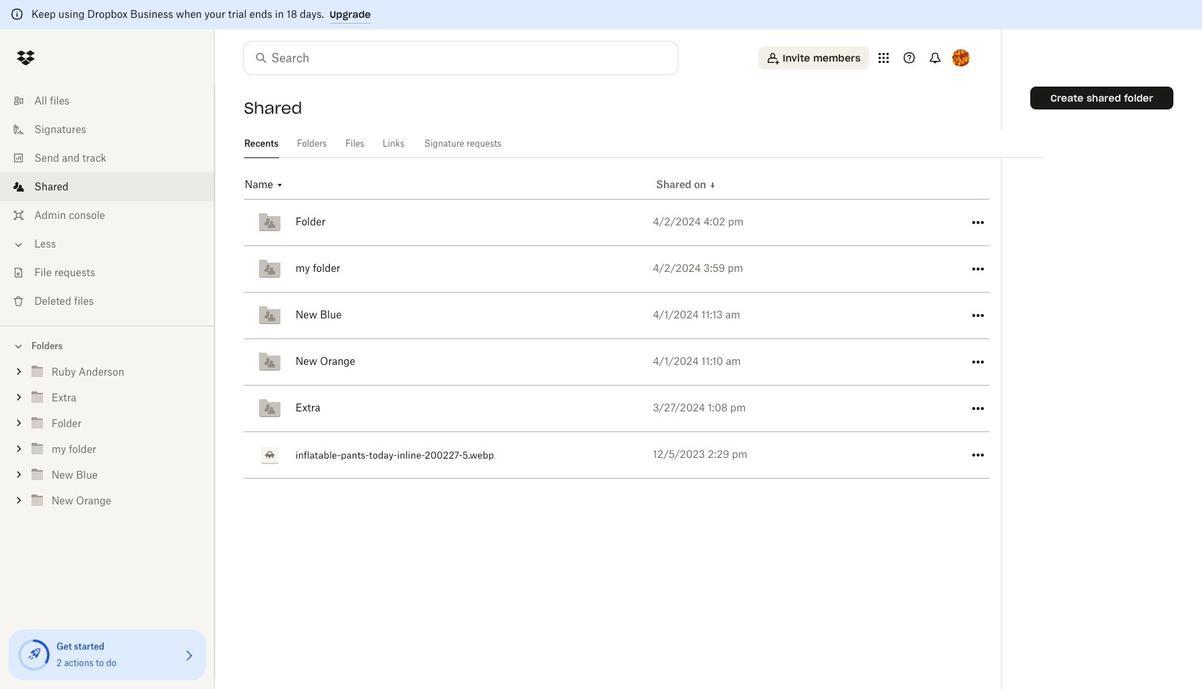 Task type: locate. For each thing, give the bounding box(es) containing it.
1 template stateless image from the left
[[709, 181, 718, 190]]

extra image
[[256, 394, 284, 423]]

group
[[0, 357, 215, 525]]

template stateless image
[[709, 181, 718, 190], [275, 181, 284, 190]]

alert
[[0, 0, 1203, 29]]

new blue image
[[256, 301, 284, 330]]

1 horizontal spatial template stateless image
[[709, 181, 718, 190]]

Search in folder "Dropbox" text field
[[271, 49, 649, 67]]

2 template stateless image from the left
[[275, 181, 284, 190]]

list item
[[0, 173, 215, 201]]

my folder image
[[256, 255, 284, 284]]

account menu image
[[953, 49, 970, 67]]

tab list
[[244, 130, 1045, 158]]

list
[[0, 78, 215, 326]]

less image
[[11, 238, 26, 252]]

0 horizontal spatial template stateless image
[[275, 181, 284, 190]]

new orange image
[[256, 348, 284, 377]]



Task type: vqa. For each thing, say whether or not it's contained in the screenshot.
Folder, test row on the bottom
no



Task type: describe. For each thing, give the bounding box(es) containing it.
dropbox image
[[11, 44, 40, 72]]

inflatable pants today inline 200227 5.webp image
[[256, 441, 284, 470]]

folder image
[[256, 208, 284, 237]]



